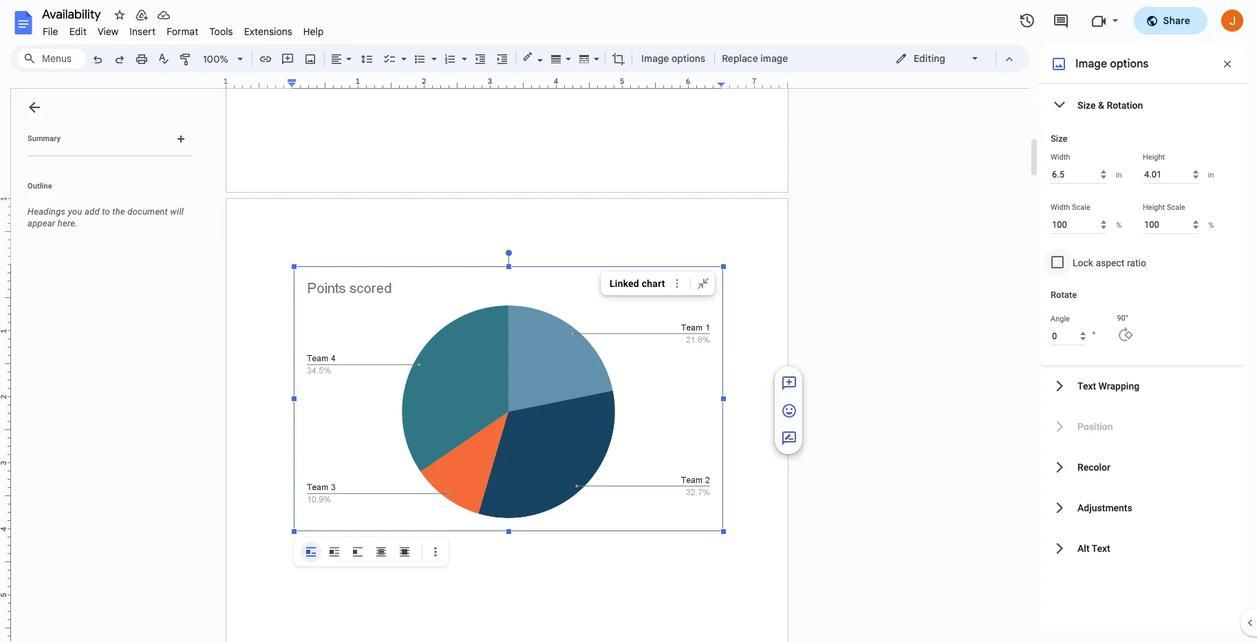 Task type: locate. For each thing, give the bounding box(es) containing it.
1 vertical spatial width
[[1051, 203, 1070, 212]]

linked chart
[[610, 278, 665, 289]]

insert image image
[[302, 49, 318, 68]]

height
[[1143, 153, 1165, 162], [1143, 203, 1165, 212]]

0 vertical spatial width
[[1051, 153, 1070, 162]]

mode and view toolbar
[[885, 45, 1021, 72]]

left margin image
[[226, 78, 296, 88]]

image options up size & rotation
[[1076, 57, 1149, 71]]

text right alt
[[1092, 543, 1111, 554]]

file
[[43, 25, 58, 38]]

In front of text radio
[[394, 542, 415, 562]]

1 horizontal spatial size
[[1078, 99, 1096, 110]]

0 horizontal spatial image
[[641, 52, 669, 65]]

1 horizontal spatial %
[[1209, 221, 1214, 230]]

insert menu item
[[124, 23, 161, 40]]

aspect
[[1096, 257, 1125, 268]]

outline heading
[[11, 181, 198, 200]]

options left replace
[[672, 52, 706, 65]]

alt text
[[1078, 543, 1111, 554]]

Angle, measured in degrees. Value must be between 0 and 360 text field
[[1051, 327, 1086, 346]]

tools
[[210, 25, 233, 38]]

Width Scale, measured in percents. Value must be between 0.9 and 1016 text field
[[1051, 215, 1106, 234]]

In line radio
[[301, 542, 321, 562]]

height for height scale
[[1143, 203, 1165, 212]]

right margin image
[[718, 78, 787, 88]]

size
[[1078, 99, 1096, 110], [1051, 134, 1068, 144]]

°
[[1092, 329, 1096, 342]]

image options inside section
[[1076, 57, 1149, 71]]

adjustments tab
[[1040, 487, 1246, 528]]

2 height from the top
[[1143, 203, 1165, 212]]

0 vertical spatial size
[[1078, 99, 1096, 110]]

alt
[[1078, 543, 1090, 554]]

text left wrapping
[[1078, 380, 1096, 391]]

menu bar containing file
[[37, 18, 329, 41]]

1 vertical spatial height
[[1143, 203, 1165, 212]]

replace
[[722, 52, 758, 65]]

in right "height, measured in inches. value must be between 0.01 and 66" text box
[[1208, 170, 1214, 179]]

2 % from the left
[[1209, 221, 1214, 230]]

image inside section
[[1076, 57, 1107, 71]]

border dash image
[[577, 49, 593, 68]]

image
[[641, 52, 669, 65], [1076, 57, 1107, 71]]

alt text tab
[[1040, 528, 1246, 568]]

options up rotation
[[1110, 57, 1149, 71]]

1 vertical spatial size
[[1051, 134, 1068, 144]]

option group inside image options application
[[301, 542, 415, 562]]

size image
[[781, 430, 798, 447]]

options inside button
[[672, 52, 706, 65]]

2 in from the left
[[1208, 170, 1214, 179]]

replace image button
[[718, 48, 792, 69]]

insert
[[130, 25, 156, 38]]

summary heading
[[28, 134, 60, 145]]

top margin image
[[0, 199, 10, 268]]

in for height
[[1208, 170, 1214, 179]]

Behind text radio
[[371, 542, 392, 562]]

1 % from the left
[[1116, 221, 1122, 230]]

%
[[1116, 221, 1122, 230], [1209, 221, 1214, 230]]

height up "height, measured in inches. value must be between 0.01 and 66" text box
[[1143, 153, 1165, 162]]

1 height from the top
[[1143, 153, 1165, 162]]

scale for width scale
[[1072, 203, 1091, 212]]

0 vertical spatial size image
[[781, 375, 798, 392]]

1 horizontal spatial options
[[1110, 57, 1149, 71]]

in for width
[[1116, 170, 1122, 179]]

&
[[1098, 99, 1105, 110]]

size inside "tab"
[[1078, 99, 1096, 110]]

recolor
[[1078, 461, 1111, 472]]

0 horizontal spatial %
[[1116, 221, 1122, 230]]

1 horizontal spatial in
[[1208, 170, 1214, 179]]

toolbar
[[297, 542, 446, 562]]

in right width, measured in inches. value must be between 0.01 and 66 text box on the right top
[[1116, 170, 1122, 179]]

1 size image from the top
[[781, 375, 798, 392]]

1 vertical spatial size image
[[781, 403, 798, 419]]

size up width, measured in inches. value must be between 0.01 and 66 text box on the right top
[[1051, 134, 1068, 144]]

image
[[761, 52, 788, 65]]

Height Scale, measured in percents. Value must be between 0.9 and 1645 text field
[[1143, 215, 1199, 234]]

width scale
[[1051, 203, 1091, 212]]

% right height scale, measured in percents. value must be between 0.9 and 1645 text field
[[1209, 221, 1214, 230]]

0 horizontal spatial scale
[[1072, 203, 1091, 212]]

rotation
[[1107, 99, 1143, 110]]

options
[[672, 52, 706, 65], [1110, 57, 1149, 71]]

1 scale from the left
[[1072, 203, 1091, 212]]

scale up height scale, measured in percents. value must be between 0.9 and 1645 text field
[[1167, 203, 1186, 212]]

0 horizontal spatial in
[[1116, 170, 1122, 179]]

you
[[68, 206, 82, 217]]

Height, measured in inches. Value must be between 0.01 and 66 text field
[[1143, 165, 1199, 184]]

1 width from the top
[[1051, 153, 1070, 162]]

Width, measured in inches. Value must be between 0.01 and 66 text field
[[1051, 165, 1106, 184]]

1 horizontal spatial image
[[1076, 57, 1107, 71]]

linked
[[610, 278, 639, 289]]

1 in from the left
[[1116, 170, 1122, 179]]

image options inside button
[[641, 52, 706, 65]]

width up width scale, measured in percents. value must be between 0.9 and 1016 "text box" in the right top of the page
[[1051, 203, 1070, 212]]

image options section
[[1040, 45, 1246, 631]]

replace image
[[722, 52, 788, 65]]

in
[[1116, 170, 1122, 179], [1208, 170, 1214, 179]]

headings
[[28, 206, 66, 217]]

summary
[[28, 134, 60, 143]]

image options
[[641, 52, 706, 65], [1076, 57, 1149, 71]]

Star checkbox
[[110, 6, 129, 25]]

tools menu item
[[204, 23, 239, 40]]

appear
[[28, 218, 55, 229]]

options inside section
[[1110, 57, 1149, 71]]

size left &
[[1078, 99, 1096, 110]]

option group
[[301, 542, 415, 562]]

0 horizontal spatial image options
[[641, 52, 706, 65]]

0 vertical spatial height
[[1143, 153, 1165, 162]]

extensions
[[244, 25, 292, 38]]

2 scale from the left
[[1167, 203, 1186, 212]]

scale up width scale, measured in percents. value must be between 0.9 and 1016 "text box" in the right top of the page
[[1072, 203, 1091, 212]]

1 horizontal spatial scale
[[1167, 203, 1186, 212]]

2 width from the top
[[1051, 203, 1070, 212]]

size image
[[781, 375, 798, 392], [781, 403, 798, 419]]

the
[[112, 206, 125, 217]]

0 horizontal spatial options
[[672, 52, 706, 65]]

main toolbar
[[85, 0, 792, 172]]

% up the aspect
[[1116, 221, 1122, 230]]

share button
[[1134, 7, 1208, 34]]

text
[[1078, 380, 1096, 391], [1092, 543, 1111, 554]]

1 horizontal spatial image options
[[1076, 57, 1149, 71]]

Lock aspect ratio checkbox
[[1052, 256, 1064, 268]]

rotate
[[1051, 290, 1077, 300]]

wrapping
[[1099, 380, 1140, 391]]

image options left replace
[[641, 52, 706, 65]]

angle
[[1051, 315, 1070, 323]]

scale
[[1072, 203, 1091, 212], [1167, 203, 1186, 212]]

menu bar
[[37, 18, 329, 41]]

0 horizontal spatial size
[[1051, 134, 1068, 144]]

width for width
[[1051, 153, 1070, 162]]

format
[[167, 25, 199, 38]]

width
[[1051, 153, 1070, 162], [1051, 203, 1070, 212]]

width up width, measured in inches. value must be between 0.01 and 66 text box on the right top
[[1051, 153, 1070, 162]]

height up height scale, measured in percents. value must be between 0.9 and 1645 text field
[[1143, 203, 1165, 212]]

linked chart options image
[[670, 276, 685, 291]]



Task type: vqa. For each thing, say whether or not it's contained in the screenshot.
https://youtu.be/vQyF63ZhAcM?feature=shared
no



Task type: describe. For each thing, give the bounding box(es) containing it.
headings you add to the document will appear here.
[[28, 206, 184, 229]]

1
[[223, 76, 228, 86]]

text wrapping tab
[[1040, 365, 1246, 406]]

format menu item
[[161, 23, 204, 40]]

lock aspect ratio
[[1073, 257, 1147, 268]]

height scale
[[1143, 203, 1186, 212]]

% for width scale
[[1116, 221, 1122, 230]]

0 vertical spatial text
[[1078, 380, 1096, 391]]

Zoom text field
[[200, 50, 233, 69]]

width for width scale
[[1051, 203, 1070, 212]]

to
[[102, 206, 110, 217]]

lock
[[1073, 257, 1094, 268]]

extensions menu item
[[239, 23, 298, 40]]

editing button
[[886, 48, 990, 69]]

Zoom field
[[198, 49, 249, 70]]

view
[[98, 25, 119, 38]]

menu bar banner
[[0, 0, 1257, 642]]

edit menu item
[[64, 23, 92, 40]]

document outline element
[[11, 89, 198, 642]]

height for height
[[1143, 153, 1165, 162]]

image options button
[[635, 48, 712, 69]]

Wrap text radio
[[324, 542, 345, 562]]

ratio
[[1127, 257, 1147, 268]]

size & rotation tab
[[1040, 85, 1246, 125]]

recolor tab
[[1040, 447, 1246, 487]]

help
[[303, 25, 324, 38]]

will
[[170, 206, 184, 217]]

menu bar inside menu bar banner
[[37, 18, 329, 41]]

% for height scale
[[1209, 221, 1214, 230]]

file menu item
[[37, 23, 64, 40]]

help menu item
[[298, 23, 329, 40]]

document
[[127, 206, 168, 217]]

1 vertical spatial text
[[1092, 543, 1111, 554]]

border weight image
[[549, 49, 564, 68]]

Rename text field
[[37, 6, 109, 22]]

adjustments
[[1078, 502, 1133, 513]]

position tab
[[1040, 406, 1246, 447]]

image options application
[[0, 0, 1257, 642]]

chart options element
[[601, 272, 718, 295]]

edit
[[69, 25, 87, 38]]

scale for height scale
[[1167, 203, 1186, 212]]

image inside button
[[641, 52, 669, 65]]

90°
[[1117, 314, 1129, 323]]

editing
[[914, 52, 946, 65]]

Menus field
[[17, 49, 86, 68]]

view menu item
[[92, 23, 124, 40]]

here.
[[58, 218, 78, 229]]

share
[[1164, 14, 1191, 27]]

2 size image from the top
[[781, 403, 798, 419]]

add
[[85, 206, 100, 217]]

Break text radio
[[348, 542, 368, 562]]

position
[[1078, 421, 1113, 432]]

outline
[[28, 182, 52, 191]]

size for size
[[1051, 134, 1068, 144]]

line & paragraph spacing image
[[359, 49, 375, 68]]

size & rotation
[[1078, 99, 1143, 110]]

size for size & rotation
[[1078, 99, 1096, 110]]

text wrapping
[[1078, 380, 1140, 391]]

chart
[[642, 278, 665, 289]]



